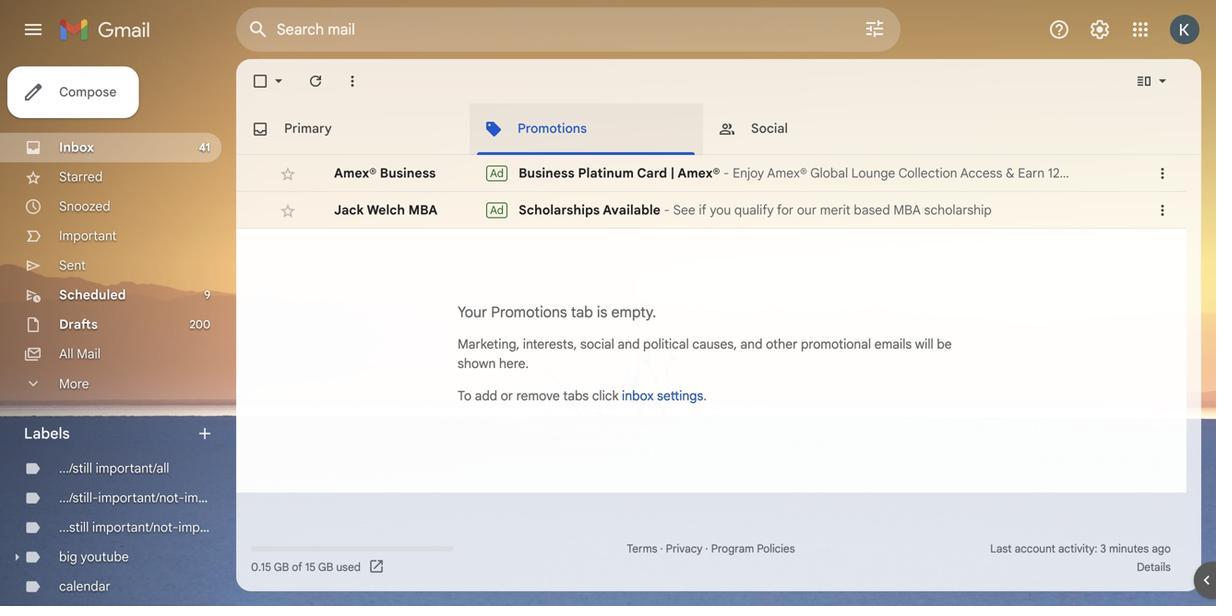 Task type: describe. For each thing, give the bounding box(es) containing it.
global
[[811, 165, 848, 181]]

inbox
[[59, 139, 94, 156]]

promotions inside tab panel
[[491, 303, 567, 322]]

2 amex® from the left
[[678, 165, 720, 181]]

of
[[292, 561, 302, 575]]

promotions tab
[[470, 103, 702, 155]]

social tab
[[703, 103, 936, 155]]

privacy link
[[666, 542, 703, 556]]

program policies link
[[711, 542, 795, 556]]

drafts link
[[59, 317, 98, 333]]

minutes
[[1109, 542, 1149, 556]]

2 gb from the left
[[318, 561, 333, 575]]

click
[[592, 388, 619, 404]]

all mail
[[59, 346, 101, 362]]

marketing, interests, social and political causes, and other promotional emails will be shown here.
[[458, 336, 952, 372]]

marketing,
[[458, 336, 520, 353]]

support image
[[1048, 18, 1071, 41]]

account
[[1015, 542, 1056, 556]]

labels heading
[[24, 425, 196, 443]]

2 · from the left
[[706, 542, 708, 556]]

follow link to manage storage image
[[368, 558, 387, 577]]

settings
[[657, 388, 704, 404]]

your promotions tab is empty.
[[458, 303, 656, 322]]

footer inside your promotions tab is empty. main content
[[236, 540, 1187, 577]]

primary
[[284, 120, 332, 137]]

see
[[673, 202, 696, 218]]

all mail link
[[59, 346, 101, 362]]

scholarships available - see if you qualify for our merit based mba scholarship
[[519, 202, 992, 218]]

terms · privacy · program policies
[[627, 542, 795, 556]]

welch
[[367, 202, 405, 218]]

mail
[[77, 346, 101, 362]]

calendar link
[[59, 579, 110, 595]]

1 mba from the left
[[409, 202, 438, 218]]

jack
[[334, 202, 364, 218]]

social
[[751, 120, 788, 137]]

Search mail text field
[[277, 20, 812, 39]]

promotions tab panel
[[236, 155, 1216, 493]]

3
[[1101, 542, 1107, 556]]

card
[[637, 165, 667, 181]]

.../still important/all link
[[59, 461, 169, 477]]

drafts
[[59, 317, 98, 333]]

important for ...still important/not-important
[[178, 520, 236, 536]]

scholarship
[[924, 202, 992, 218]]

all
[[59, 346, 73, 362]]

...still
[[59, 520, 89, 536]]

is
[[597, 303, 608, 322]]

if
[[699, 202, 707, 218]]

&
[[1006, 165, 1015, 181]]

9
[[204, 288, 210, 302]]

policies
[[757, 542, 795, 556]]

inbox link
[[59, 139, 94, 156]]

activity:
[[1059, 542, 1098, 556]]

tab list inside your promotions tab is empty. main content
[[236, 103, 1202, 155]]

1 and from the left
[[618, 336, 640, 353]]

political
[[643, 336, 689, 353]]

earn
[[1018, 165, 1045, 181]]

be
[[937, 336, 952, 353]]

3 amex® from the left
[[767, 165, 808, 181]]

scheduled link
[[59, 287, 126, 303]]

toggle split pane mode image
[[1135, 72, 1154, 90]]

ad for business platinum card | amex® - enjoy amex® global lounge collection access & earn 120k points welcome offer. t
[[490, 167, 504, 180]]

.
[[704, 388, 707, 404]]

more button
[[0, 369, 222, 399]]

120k
[[1048, 165, 1077, 181]]

access
[[961, 165, 1003, 181]]

privacy
[[666, 542, 703, 556]]

social
[[580, 336, 615, 353]]

1 gb from the left
[[274, 561, 289, 575]]

big youtube link
[[59, 549, 129, 565]]

2 mba from the left
[[894, 202, 921, 218]]

important/all
[[96, 461, 169, 477]]

cell for scholarships available - see if you qualify for our merit based mba scholarship
[[1106, 201, 1154, 220]]

business platinum card | amex® - enjoy amex® global lounge collection access & earn 120k points welcome offer. t
[[519, 165, 1216, 181]]

other
[[766, 336, 798, 353]]

more
[[59, 376, 89, 392]]

points
[[1080, 165, 1116, 181]]

important/not- for .../still-
[[98, 490, 184, 506]]

snoozed
[[59, 198, 110, 215]]

more image
[[343, 72, 362, 90]]

.../still-
[[59, 490, 98, 506]]



Task type: locate. For each thing, give the bounding box(es) containing it.
qualify
[[735, 202, 774, 218]]

1 horizontal spatial gb
[[318, 561, 333, 575]]

mba right based
[[894, 202, 921, 218]]

our
[[797, 202, 817, 218]]

and left other
[[741, 336, 763, 353]]

business up the welch
[[380, 165, 436, 181]]

promotions
[[518, 120, 587, 137], [491, 303, 567, 322]]

enjoy
[[733, 165, 764, 181]]

causes,
[[693, 336, 737, 353]]

0 vertical spatial promotions
[[518, 120, 587, 137]]

2 row from the top
[[236, 192, 1187, 229]]

1 vertical spatial cell
[[1106, 201, 1154, 220]]

|
[[671, 165, 675, 181]]

tab list containing primary
[[236, 103, 1202, 155]]

row inside promotions tab panel
[[236, 192, 1187, 229]]

important/not- down .../still-important/not-important link
[[92, 520, 178, 536]]

- left enjoy
[[724, 165, 730, 181]]

1 business from the left
[[380, 165, 436, 181]]

advanced search options image
[[856, 10, 893, 47]]

1 · from the left
[[660, 542, 663, 556]]

1 horizontal spatial -
[[724, 165, 730, 181]]

1 cell from the top
[[1106, 164, 1154, 183]]

ago
[[1152, 542, 1171, 556]]

refresh image
[[306, 72, 325, 90]]

ad
[[490, 167, 504, 180], [490, 204, 504, 217]]

offer.
[[1175, 165, 1208, 181]]

amex® business
[[334, 165, 436, 181]]

0 vertical spatial ad
[[490, 167, 504, 180]]

platinum
[[578, 165, 634, 181]]

your promotions tab is empty. main content
[[236, 59, 1216, 592]]

or
[[501, 388, 513, 404]]

search mail image
[[242, 13, 275, 46]]

cell down welcome
[[1106, 201, 1154, 220]]

1 horizontal spatial ·
[[706, 542, 708, 556]]

1 vertical spatial important/not-
[[92, 520, 178, 536]]

0 horizontal spatial gb
[[274, 561, 289, 575]]

snoozed link
[[59, 198, 110, 215]]

0 horizontal spatial ·
[[660, 542, 663, 556]]

program
[[711, 542, 754, 556]]

None search field
[[236, 7, 901, 52]]

gb
[[274, 561, 289, 575], [318, 561, 333, 575]]

mba
[[409, 202, 438, 218], [894, 202, 921, 218]]

· right terms link
[[660, 542, 663, 556]]

calendar
[[59, 579, 110, 595]]

0 horizontal spatial and
[[618, 336, 640, 353]]

cell for business platinum card | amex® - enjoy amex® global lounge collection access & earn 120k points welcome offer. t
[[1106, 164, 1154, 183]]

15
[[305, 561, 316, 575]]

...still important/not-important link
[[59, 520, 236, 536]]

and right social
[[618, 336, 640, 353]]

for
[[777, 202, 794, 218]]

mba right the welch
[[409, 202, 438, 218]]

promotions up platinum
[[518, 120, 587, 137]]

starred
[[59, 169, 103, 185]]

compose
[[59, 84, 117, 100]]

sent link
[[59, 258, 86, 274]]

emails
[[875, 336, 912, 353]]

.../still important/all
[[59, 461, 169, 477]]

to
[[458, 388, 472, 404]]

details
[[1137, 561, 1171, 575]]

0 vertical spatial important/not-
[[98, 490, 184, 506]]

0 horizontal spatial amex®
[[334, 165, 377, 181]]

...still important/not-important
[[59, 520, 236, 536]]

200
[[190, 318, 210, 332]]

used
[[336, 561, 361, 575]]

1 horizontal spatial amex®
[[678, 165, 720, 181]]

·
[[660, 542, 663, 556], [706, 542, 708, 556]]

0 horizontal spatial mba
[[409, 202, 438, 218]]

lounge
[[852, 165, 896, 181]]

2 cell from the top
[[1106, 201, 1154, 220]]

important for .../still-important/not-important
[[184, 490, 242, 506]]

1 vertical spatial ad
[[490, 204, 504, 217]]

footer
[[236, 540, 1187, 577]]

important/not- for ...still
[[92, 520, 178, 536]]

row
[[236, 155, 1216, 192], [236, 192, 1187, 229]]

tab
[[571, 303, 593, 322]]

1 row from the top
[[236, 155, 1216, 192]]

important/not- up ...still important/not-important link
[[98, 490, 184, 506]]

add
[[475, 388, 498, 404]]

1 horizontal spatial mba
[[894, 202, 921, 218]]

last account activity: 3 minutes ago details
[[991, 542, 1171, 575]]

big
[[59, 549, 77, 565]]

business
[[380, 165, 436, 181], [519, 165, 575, 181]]

promotions up interests,
[[491, 303, 567, 322]]

row containing jack welch mba
[[236, 192, 1187, 229]]

1 ad from the top
[[490, 167, 504, 180]]

amex® up for
[[767, 165, 808, 181]]

0 horizontal spatial business
[[380, 165, 436, 181]]

important link
[[59, 228, 117, 244]]

-
[[724, 165, 730, 181], [664, 202, 670, 218]]

main menu image
[[22, 18, 44, 41]]

will
[[915, 336, 934, 353]]

important down .../still-important/not-important link
[[178, 520, 236, 536]]

0 vertical spatial cell
[[1106, 164, 1154, 183]]

based
[[854, 202, 890, 218]]

collection
[[899, 165, 958, 181]]

None checkbox
[[251, 72, 269, 90]]

· right privacy "link"
[[706, 542, 708, 556]]

0 horizontal spatial -
[[664, 202, 670, 218]]

1 vertical spatial promotions
[[491, 303, 567, 322]]

1 horizontal spatial business
[[519, 165, 575, 181]]

gb right 15
[[318, 561, 333, 575]]

labels
[[24, 425, 70, 443]]

terms
[[627, 542, 658, 556]]

you
[[710, 202, 731, 218]]

.../still
[[59, 461, 92, 477]]

0 vertical spatial important
[[184, 490, 242, 506]]

remove
[[516, 388, 560, 404]]

0.15
[[251, 561, 271, 575]]

important
[[59, 228, 117, 244]]

gmail image
[[59, 11, 160, 48]]

cell
[[1106, 164, 1154, 183], [1106, 201, 1154, 220]]

1 horizontal spatial and
[[741, 336, 763, 353]]

cell left offer.
[[1106, 164, 1154, 183]]

tabs
[[563, 388, 589, 404]]

youtube
[[81, 549, 129, 565]]

1 vertical spatial important
[[178, 520, 236, 536]]

1 vertical spatial -
[[664, 202, 670, 218]]

last
[[991, 542, 1012, 556]]

ad for scholarships available - see if you qualify for our merit based mba scholarship
[[490, 204, 504, 217]]

2 and from the left
[[741, 336, 763, 353]]

.../still-important/not-important link
[[59, 490, 242, 506]]

available
[[603, 202, 661, 218]]

row containing amex® business
[[236, 155, 1216, 192]]

important up ...still important/not-important link
[[184, 490, 242, 506]]

settings image
[[1089, 18, 1111, 41]]

scholarships
[[519, 202, 600, 218]]

shown
[[458, 356, 496, 372]]

footer containing terms
[[236, 540, 1187, 577]]

41
[[199, 141, 210, 155]]

2 business from the left
[[519, 165, 575, 181]]

welcome
[[1119, 165, 1172, 181]]

details link
[[1137, 561, 1171, 575]]

terms link
[[627, 542, 658, 556]]

promotions inside tab
[[518, 120, 587, 137]]

your
[[458, 303, 487, 322]]

amex® right |
[[678, 165, 720, 181]]

labels navigation
[[0, 59, 242, 606]]

business up scholarships
[[519, 165, 575, 181]]

gb left of
[[274, 561, 289, 575]]

- left see
[[664, 202, 670, 218]]

1 amex® from the left
[[334, 165, 377, 181]]

jack welch mba
[[334, 202, 438, 218]]

empty.
[[611, 303, 656, 322]]

2 ad from the top
[[490, 204, 504, 217]]

starred link
[[59, 169, 103, 185]]

here.
[[499, 356, 529, 372]]

.../still-important/not-important
[[59, 490, 242, 506]]

0.15 gb of 15 gb used
[[251, 561, 361, 575]]

none checkbox inside your promotions tab is empty. main content
[[251, 72, 269, 90]]

tab list
[[236, 103, 1202, 155]]

to add or remove tabs click inbox settings .
[[458, 388, 707, 404]]

amex® up jack
[[334, 165, 377, 181]]

2 horizontal spatial amex®
[[767, 165, 808, 181]]

big youtube
[[59, 549, 129, 565]]

0 vertical spatial -
[[724, 165, 730, 181]]

primary tab
[[236, 103, 468, 155]]



Task type: vqa. For each thing, say whether or not it's contained in the screenshot.
the right ·
yes



